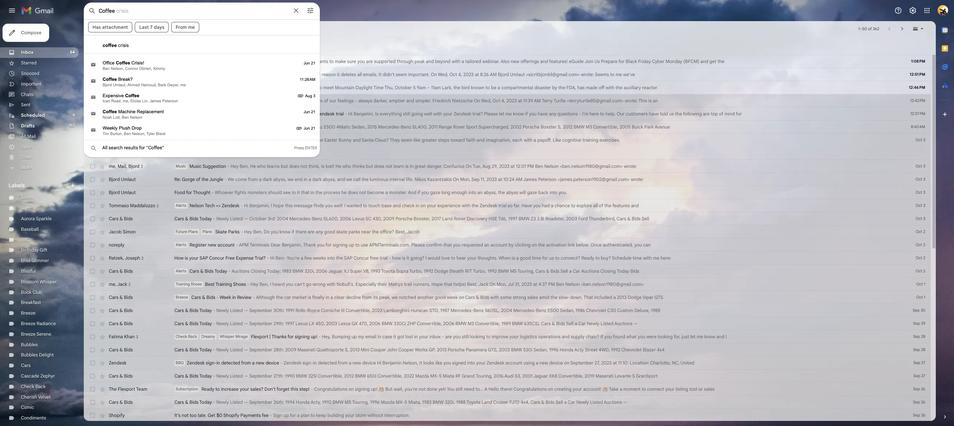 Task type: describe. For each thing, give the bounding box(es) containing it.
1 horizontal spatial jack
[[532, 313, 543, 319]]

pets
[[195, 153, 204, 158]]

0 vertical spatial s,
[[620, 138, 624, 145]]

0 vertical spatial still
[[448, 124, 456, 130]]

into left you.
[[611, 211, 619, 217]]

0 vertical spatial mon,
[[511, 196, 523, 203]]

authenticated,
[[670, 269, 704, 276]]

interval
[[433, 196, 450, 203]]

convertible, right 325i
[[353, 415, 381, 421]]

1 horizontal spatial abyss,
[[359, 196, 373, 203]]

1 horizontal spatial please
[[538, 124, 553, 130]]

0 horizontal spatial abyss,
[[304, 196, 318, 203]]

found
[[681, 371, 695, 378]]

are right inbox
[[495, 371, 502, 378]]

0 horizontal spatial 2013
[[389, 386, 400, 392]]

lott,
[[126, 128, 134, 133]]

, down search
[[128, 182, 129, 188]]

0 vertical spatial dodge
[[483, 298, 498, 305]]

alerts for alerts
[[23, 217, 37, 223]]

all for all search results for "coffee"
[[114, 161, 119, 168]]

0 horizontal spatial let
[[555, 124, 560, 130]]

serene
[[41, 368, 57, 375]]

your up 2017
[[474, 226, 485, 232]]

to left make
[[366, 65, 371, 72]]

is right this
[[720, 109, 724, 115]]

2 horizontal spatial abyss,
[[537, 211, 552, 217]]

newly for newly listed — september 30th: 1991 rolls-royce corniche iii convertible, 2023 lamborghini huracan sto, 1987 mercedes-benz 560sl, 2004 mercedes-benz e500 sedan, 1986 chevrolet c30 custom deluxe, 1988
[[240, 342, 254, 349]]

23 row from the top
[[93, 411, 954, 425]]

2 vertical spatial 2004
[[557, 342, 569, 349]]

row containing me
[[93, 309, 954, 323]]

supercharged,
[[532, 138, 566, 145]]

row containing music suggestion
[[93, 178, 954, 192]]

0 horizontal spatial e500
[[360, 138, 372, 145]]

lexus for sl600,
[[391, 240, 405, 247]]

bubbles delight
[[23, 392, 60, 398]]

2 vertical spatial good
[[483, 328, 495, 334]]

the left tooth
[[314, 153, 322, 159]]

you right thank
[[352, 269, 361, 276]]

mercedes- down everything
[[420, 138, 445, 145]]

search refinement toolbar list box
[[94, 22, 355, 39]]

1 plans from the left
[[209, 255, 220, 260]]

2 horizontal spatial 2013
[[686, 328, 696, 334]]

shadows
[[338, 109, 359, 115]]

0 vertical spatial any
[[610, 124, 618, 130]]

from down mirage
[[268, 400, 279, 407]]

aurora for aurora sparkle
[[23, 240, 39, 247]]

1 vertical spatial <ben.nelson1980@gmail.com>
[[645, 313, 715, 319]]

inbox
[[23, 55, 37, 62]]

0 horizontal spatial 2003
[[362, 357, 375, 363]]

nelson down like
[[605, 182, 621, 188]]

3 cars & bids from the top
[[121, 298, 148, 305]]

near
[[401, 255, 412, 261]]

18 row from the top
[[93, 338, 954, 353]]

0 horizontal spatial please
[[457, 269, 472, 276]]

today for newly listed — september 27th: 1990 bmw 325i convertible, 2012 bmw 650i convertible, 2022 mazda mx-5 miata rf grand touring, 2016 audi s3, 2001 jaguar xk8 convertible, 2019 maserati levante s gransport
[[222, 415, 235, 421]]

signed
[[502, 400, 518, 407]]

with right 'beyond'
[[502, 65, 512, 72]]

0 horizontal spatial an
[[530, 211, 536, 217]]

Search mail text field
[[110, 8, 320, 16]]

listed for newly listed — october 3rd: 2004 mercedes-benz sl600, 2006 lexus sc 430, 2009 porsche boxster, 2017 land rover discovery hse td6, 1997 bmw z3 2.8i roadster, 2003 ford thunderbird, cars & bids sell
[[256, 240, 270, 247]]

bjord umlaut, ahmed hamoud, barb dwyer, me
[[114, 92, 207, 97]]

james inside 'row'
[[581, 196, 597, 203]]

labels navigation
[[0, 23, 93, 426]]

you left can't
[[318, 313, 326, 319]]

on right clicking
[[591, 269, 597, 276]]

noreply
[[121, 269, 138, 276]]

to left help
[[268, 124, 272, 130]]

trial?
[[525, 124, 537, 130]]

1 vertical spatial maserati
[[662, 415, 682, 421]]

31,
[[572, 313, 578, 319]]

2 vertical spatial an
[[538, 269, 544, 276]]

3 inside fatima khan 3
[[151, 372, 153, 377]]

gmail image
[[23, 4, 63, 19]]

1 horizontal spatial chevrolet
[[690, 386, 713, 392]]

benz up fairy,
[[347, 138, 358, 145]]

row containing noreply
[[93, 265, 954, 280]]

2006 right 470,
[[410, 357, 423, 363]]

0 vertical spatial <ben.nelson1980@gmail.com>
[[622, 182, 692, 188]]

chats
[[23, 102, 37, 108]]

terry for thoughts are the shadows of our feelings - always darker, emptier and simpler. friedrich nietzsche on wed, oct 4, 2023 at 11:39 am terry turtle <terryturtle85@gmail.com> wrote: this is an
[[134, 109, 146, 115]]

bmw left 325i
[[329, 415, 341, 421]]

james inside ican read, me, eloise lin, james peterson 'element'
[[166, 110, 179, 115]]

listed for newly listed — october 4th: 2004 mercedes-benz e500 4matic sedan, 2015 mercedes-benz sl400, 2011 range rover sport supercharged, 2002 porsche boxster s, 2012 bmw m3 convertible, 2005 buick park avenue
[[256, 138, 270, 145]]

eguide
[[632, 65, 649, 72]]

thunderbird,
[[654, 240, 684, 247]]

you right inbox
[[503, 371, 512, 378]]

1 vertical spatial 2012
[[382, 415, 393, 421]]

row containing zendesk
[[93, 396, 954, 411]]

my email deleted this for the same reason it deletes all emails. it didn't seem important. on wed, oct 4, 2023 at 8:26 am bjord umlaut <sicritbjordd@gmail.com> wrote: seems to me we've link
[[194, 79, 954, 87]]

benz left 560sl,
[[526, 342, 538, 349]]

0 horizontal spatial 2009
[[317, 386, 329, 392]]

inbox link
[[23, 55, 37, 62]]

1 vertical spatial ben,
[[281, 255, 292, 261]]

2 horizontal spatial know
[[783, 371, 795, 378]]

12 row from the top
[[93, 236, 954, 251]]

the left fda,
[[620, 94, 628, 101]]

jun for coffee machine replacement
[[337, 122, 344, 127]]

0 horizontal spatial jack
[[130, 313, 141, 319]]

with left some
[[545, 328, 555, 334]]

bumping
[[369, 371, 389, 378]]

27th:
[[304, 415, 315, 421]]

cars & bids for cars & bids today - newly listed — september 29th: 1997 lexus lx 450, 2003 lexus gx 470, 2006 bmw 330ci zhp convertible, 2006 bmw m3 convertible, 1989 bmw 635csi, cars & bids sell a car newly listed auctions —
[[121, 357, 148, 363]]

1 horizontal spatial like
[[484, 400, 491, 407]]

2 have from the left
[[721, 124, 732, 130]]

unlock
[[196, 65, 213, 72]]

help.
[[673, 124, 684, 130]]

i inside ratzek, joseph row
[[473, 284, 474, 290]]

from right come
[[276, 196, 286, 203]]

for right "thanks"
[[320, 371, 326, 378]]

am inside my email deleted this for the same reason it deletes all emails. it didn't seem important. on wed, oct 4, 2023 at 8:26 am bjord umlaut <sicritbjordd@gmail.com> wrote: seems to me we've link
[[544, 80, 552, 86]]

in down whisper mirage
[[240, 400, 245, 407]]

the right fairy,
[[351, 153, 359, 159]]

drop
[[146, 140, 157, 145]]

am inside thoughts are the shadows of our feelings - always darker, emptier and simpler. friedrich nietzsche on wed, oct 4, 2023 at 11:39 am terry turtle <terryturtle85@gmail.com> wrote: this is an link
[[593, 109, 601, 115]]

zendesk down back
[[208, 400, 227, 407]]

more
[[23, 183, 35, 190]]

your right hear at the right bottom
[[519, 284, 529, 290]]

newly for newly listed — october 4th: 2004 mercedes-benz e500 4matic sedan, 2015 mercedes-benz sl400, 2011 range rover sport supercharged, 2002 porsche boxster s, 2012 bmw m3 convertible, 2005 buick park avenue
[[240, 138, 254, 145]]

0 horizontal spatial lexus
[[328, 357, 342, 363]]

0 vertical spatial ben,
[[266, 182, 277, 188]]

all for all mail
[[23, 148, 29, 155]]

1 horizontal spatial 1997
[[565, 240, 575, 247]]

the left real
[[258, 153, 265, 159]]

tommaso for tommaso maddalozzo
[[121, 124, 143, 130]]

2 vertical spatial porsche
[[498, 386, 516, 392]]

0 horizontal spatial like
[[459, 153, 467, 159]]

0 vertical spatial sedan,
[[391, 138, 407, 145]]

6 row from the top
[[93, 134, 954, 149]]

19 row from the top
[[93, 353, 954, 367]]

0 vertical spatial m3
[[651, 138, 658, 145]]

2 sign- from the left
[[336, 400, 348, 407]]

1 vertical spatial this
[[317, 226, 325, 232]]

you right sure
[[397, 65, 405, 72]]

1 horizontal spatial wed,
[[535, 109, 546, 115]]

refresh image
[[121, 28, 128, 36]]

image.png image for weekly plush drop
[[329, 139, 336, 145]]

newly for newly listed — september 29th: 1997 lexus lx 450, 2003 lexus gx 470, 2006 bmw 330ci zhp convertible, 2006 bmw m3 convertible, 1989 bmw 635csi, cars & bids sell a car newly listed auctions —
[[240, 357, 254, 363]]

bjord inside my email deleted this for the same reason it deletes all emails. it didn't seem important. on wed, oct 4, 2023 at 8:26 am bjord umlaut <sicritbjordd@gmail.com> wrote: seems to me we've link
[[553, 80, 565, 86]]

gp,
[[476, 386, 484, 392]]

you left signed
[[493, 400, 501, 407]]

in right finally
[[362, 328, 366, 334]]

hi down fights
[[271, 226, 276, 232]]

training inside training shoes best training shoes - hey ben, i heard you can't go wrong with nobull's. especially their matryx trail runners. hope that helps! best, jack on mon, jul 31, 2023 at 4:37 pm ben nelson <ben.nelson1980@gmail.com>
[[195, 313, 211, 319]]

2 inside maria , bjord 2
[[150, 153, 152, 159]]

maddalozzo for tommaso maddalozzo 2
[[145, 225, 172, 232]]

0 vertical spatial 2009
[[426, 240, 438, 247]]

bmw right '1989' on the bottom
[[569, 357, 581, 363]]

tooth
[[323, 153, 336, 159]]

2 inside tommaso maddalozzo 2
[[174, 226, 176, 231]]

row containing maria
[[93, 149, 954, 178]]

how
[[194, 284, 204, 290]]

1 vertical spatial get
[[295, 124, 302, 130]]

into right 'enough'
[[521, 211, 529, 217]]

car for auctions
[[636, 298, 645, 305]]

1 horizontal spatial nelson,
[[147, 146, 161, 151]]

newly for newly listed — october 3rd: 2004 mercedes-benz sl600, 2006 lexus sc 430, 2009 porsche boxster, 2017 land rover discovery hse td6, 1997 bmw z3 2.8i roadster, 2003 ford thunderbird, cars & bids sell
[[240, 240, 254, 247]]

2 horizontal spatial us
[[743, 124, 749, 130]]

2006 up skate
[[378, 240, 390, 247]]

for right prepare
[[687, 65, 694, 72]]

1 horizontal spatial time
[[591, 284, 601, 290]]

2 horizontal spatial flexport
[[331, 65, 350, 72]]

3 device from the left
[[610, 400, 625, 407]]

5 inside "link"
[[459, 94, 462, 101]]

row containing brad
[[93, 105, 954, 119]]

into inside ratzek, joseph row
[[364, 284, 372, 290]]

stealth
[[499, 298, 516, 305]]

disaster
[[594, 94, 612, 101]]

the right select at the left of page
[[311, 94, 318, 101]]

avenue
[[727, 138, 744, 145]]

sell for listed
[[629, 357, 637, 363]]

alerts link
[[23, 217, 37, 223]]

330ci
[[438, 357, 451, 363]]

register
[[211, 269, 230, 276]]

bjord , terry 2 for proposed
[[121, 94, 153, 101]]

this inside my email deleted this for the same reason it deletes all emails. it didn't seem important. on wed, oct 4, 2023 at 8:26 am bjord umlaut <sicritbjordd@gmail.com> wrote: seems to me we've link
[[317, 80, 325, 86]]

you inside "link"
[[331, 94, 339, 101]]

shoes inside training shoes best training shoes - hey ben, i heard you can't go wrong with nobull's. especially their matryx trail runners. hope that helps! best, jack on mon, jul 31, 2023 at 4:37 pm ben nelson <ben.nelson1980@gmail.com>
[[212, 313, 224, 319]]

our
[[366, 109, 374, 115]]

custom
[[686, 342, 704, 349]]

2 here from the left
[[655, 124, 665, 130]]

jun 21, 2023, 12:31 pm element
[[337, 140, 350, 145]]

1 looking from the left
[[522, 371, 539, 378]]

great
[[461, 182, 473, 188]]

aug inside list box
[[339, 104, 347, 109]]

time inside proposed times select the time you want to meet mountain daylight time thu, october 5 9am – 11am lark, the bird known to be a compartmental disaster by the fda, has made off with the auxiliary reactor "link"
[[320, 94, 330, 101]]

payoff.
[[597, 153, 613, 159]]

2 vertical spatial ben,
[[288, 313, 299, 319]]

all mail
[[23, 148, 40, 155]]

17 row from the top
[[93, 323, 954, 338]]

october inside "link"
[[439, 94, 458, 101]]

terry for proposed times select the time you want to meet mountain daylight time thu, october 5 9am – 11am lark, the bird known to be a compartmental disaster by the fda, has made off with the auxiliary reactor
[[136, 94, 149, 101]]

breeze for breeze serene
[[23, 368, 39, 375]]

is right "what"
[[253, 153, 256, 159]]

2001
[[580, 415, 592, 421]]

primary tab
[[93, 41, 185, 61]]

hse
[[543, 240, 553, 247]]

ford
[[643, 240, 653, 247]]

1 who from the left
[[286, 182, 295, 188]]

breeze for breeze
[[23, 345, 39, 351]]

on down confucius
[[503, 196, 510, 203]]

buick
[[702, 138, 715, 145]]

1 he from the left
[[278, 182, 284, 188]]

jun 21 for crisis!
[[337, 68, 350, 72]]

2004 for 4th:
[[308, 138, 320, 145]]

music music suggestion - hey ben, he who learns but does not think, is lost! he who thinks but does not learn is in great danger. confucius on tue, aug 29, 2023 at 12:01 pm ben nelson <ben.nelson1980@gmail.com> wrote:
[[195, 182, 708, 188]]

are up emails. at left
[[407, 65, 414, 72]]

bjord umlaut for food for thought
[[121, 211, 151, 217]]

1 horizontal spatial does
[[386, 211, 398, 217]]

2 but from the left
[[407, 182, 414, 188]]

2 plans from the left
[[225, 255, 236, 260]]

1 vertical spatial 1997
[[317, 357, 327, 363]]

1 horizontal spatial 4,
[[557, 109, 561, 115]]

results
[[138, 161, 153, 168]]

1 horizontal spatial shoes
[[259, 313, 273, 319]]

check back
[[195, 372, 219, 377]]

that
[[648, 328, 659, 334]]

450,
[[351, 357, 361, 363]]

range
[[488, 138, 502, 145]]

3 row from the top
[[93, 90, 954, 105]]

connor
[[139, 74, 153, 78]]

times
[[281, 94, 293, 101]]

bmw left 330ci
[[424, 357, 436, 363]]

the right amid
[[612, 328, 619, 334]]

trash link
[[23, 172, 36, 178]]

2 vertical spatial hey
[[278, 313, 287, 319]]

promotions tab
[[185, 41, 277, 61]]

what
[[239, 153, 251, 159]]

0 vertical spatial chevrolet
[[651, 342, 674, 349]]

benjamin
[[425, 400, 446, 407]]

mail inside labels 'navigation'
[[30, 148, 40, 155]]

0 vertical spatial maserati
[[331, 386, 351, 392]]

benz up skate parks - hey ben, do you know if there are any good skate parks near the office? best, jacob
[[347, 240, 358, 247]]

delight
[[43, 392, 60, 398]]

2005
[[688, 138, 701, 145]]

for inside list box
[[155, 161, 161, 168]]

— for newly listed — september 27th: 1990 bmw 325i convertible, 2012 bmw 650i convertible, 2022 mazda mx-5 miata rf grand touring, 2016 audi s3, 2001 jaguar xk8 convertible, 2019 maserati levante s gransport
[[271, 415, 276, 421]]

1 vertical spatial 5
[[488, 415, 491, 421]]

the left following
[[750, 124, 758, 130]]

0 horizontal spatial 1992
[[471, 298, 481, 305]]

luminous
[[411, 196, 432, 203]]

0 vertical spatial signing
[[370, 269, 386, 276]]

has
[[103, 27, 112, 34]]

0 horizontal spatial not
[[334, 182, 341, 188]]

fda,
[[629, 94, 640, 101]]

2 looking from the left
[[731, 371, 748, 378]]

1 but from the left
[[312, 182, 320, 188]]

to left help.
[[667, 124, 672, 130]]

2023 up bird
[[515, 80, 526, 86]]

it right reason
[[374, 80, 377, 86]]

audi
[[561, 415, 571, 421]]

quattroporte
[[352, 386, 382, 392]]

1 vertical spatial rover
[[504, 240, 517, 247]]

1 turbo, from the left
[[455, 298, 470, 305]]

base
[[424, 226, 435, 232]]

zendesk up 1990
[[315, 400, 335, 407]]

real
[[267, 153, 275, 159]]

today for newly listed — september 28th: 2009 maserati quattroporte s, 2013 mini cooper john cooper works gp, 2013 porsche panamera gts, 2003 bmw 530i sedan, 1996 honda acty street 4wd, 1992 chevrolet blazer 4x4
[[222, 386, 235, 392]]

nelson inside list box
[[144, 128, 158, 133]]

is right learn
[[450, 182, 454, 188]]

2 row from the top
[[93, 76, 954, 90]]

listed for newly listed — september 27th: 1990 bmw 325i convertible, 2012 bmw 650i convertible, 2022 mazda mx-5 miata rf grand touring, 2016 audi s3, 2001 jaguar xk8 convertible, 2019 maserati levante s gransport
[[256, 415, 270, 421]]

another
[[464, 328, 482, 334]]

with down 'enough'
[[513, 226, 523, 232]]

terry for my email deleted this for the same reason it deletes all emails. it didn't seem important. on wed, oct 4, 2023 at 8:26 am bjord umlaut <sicritbjordd@gmail.com> wrote: seems to me we've
[[136, 80, 149, 86]]

0 horizontal spatial by
[[565, 269, 571, 276]]

0 horizontal spatial good
[[360, 255, 372, 261]]

notched
[[443, 328, 462, 334]]

2 sap from the left
[[382, 284, 392, 290]]

aug inside 'row'
[[536, 182, 545, 188]]

are left top
[[781, 124, 789, 130]]

9 row from the top
[[93, 192, 954, 207]]

to left be
[[540, 94, 544, 101]]

1 gaze from the left
[[478, 211, 489, 217]]

on down honda
[[627, 400, 633, 407]]

tim burton, ben nelson, tyler black element
[[114, 146, 327, 151]]

sedan, for panamera
[[593, 386, 609, 392]]

the left same
[[335, 80, 342, 86]]

1 horizontal spatial music
[[210, 182, 224, 188]]

1 vertical spatial email
[[406, 371, 418, 378]]

team
[[154, 65, 167, 72]]

1 horizontal spatial jaguar
[[593, 415, 609, 421]]

row containing the flexport team
[[93, 61, 954, 76]]

music inside music music suggestion - hey ben, he who learns but does not think, is lost! he who thinks but does not learn is in great danger. confucius on tue, aug 29, 2023 at 12:01 pm ben nelson <ben.nelson1980@gmail.com> wrote:
[[195, 182, 207, 187]]

levante
[[683, 415, 701, 421]]

your left inbox
[[466, 371, 476, 378]]

bjord up umlaut,
[[121, 80, 133, 86]]

0 horizontal spatial flexport
[[132, 65, 152, 72]]

at left 4:37
[[592, 313, 597, 319]]

coffee up eloise
[[139, 103, 155, 109]]

1 horizontal spatial know
[[570, 124, 582, 130]]

— for newly listed — october 4th: 2004 mercedes-benz e500 4matic sedan, 2015 mercedes-benz sl400, 2011 range rover sport supercharged, 2002 porsche boxster s, 2012 bmw m3 convertible, 2005 buick park avenue
[[271, 138, 276, 145]]

hi inside ratzek, joseph row
[[300, 284, 305, 290]]

bbq zendesk sign-in detected from a new device - zendesk sign-in detected from a new device hi benjamin nelson, it looks like you signed into your zendesk account using a new device on september 27, 2023 at 11:10: location: charlotte, nc, united
[[195, 400, 771, 407]]

2 horizontal spatial time
[[703, 284, 713, 290]]

today for newly listed — september 29th: 1997 lexus lx 450, 2003 lexus gx 470, 2006 bmw 330ci zhp convertible, 2006 bmw m3 convertible, 1989 bmw 635csi, cars & bids sell a car newly listed auctions —
[[222, 357, 235, 363]]

made
[[651, 94, 664, 101]]

breeze for breeze cars & bids - week in review - although the car market is finally in a clear decline from its peak, we notched another good week on cars & bids with some strong sales amid the slow-down. that included a 2013 dodge viper gts
[[195, 328, 209, 333]]

breakfast link
[[23, 333, 45, 340]]

1 horizontal spatial auctions
[[646, 298, 666, 305]]

2006 down '1987'
[[492, 357, 505, 363]]

acty
[[638, 386, 649, 392]]

breeze for breeze radiance
[[23, 357, 39, 363]]

especially
[[395, 313, 418, 319]]

2023 right 11,
[[541, 196, 552, 203]]

ican read, me, eloise lin, james peterson element
[[114, 110, 327, 115]]

2 concur from the left
[[393, 284, 410, 290]]

30th:
[[304, 342, 316, 349]]

1 vertical spatial signing
[[328, 371, 344, 378]]

0 vertical spatial us
[[283, 65, 288, 72]]

in right end
[[338, 196, 342, 203]]

1 vertical spatial seem
[[446, 153, 458, 159]]

the up ben nelson, connor obrien, ximmy element
[[215, 65, 223, 72]]

by inside "link"
[[613, 94, 619, 101]]

2023 right 29,
[[555, 182, 566, 188]]

tommaso for tommaso maddalozzo 2
[[121, 225, 143, 232]]

1 vertical spatial all
[[659, 226, 664, 232]]

tech
[[228, 226, 239, 232]]

benjamin, down monsters
[[277, 226, 300, 232]]

1 here from the left
[[256, 124, 266, 130]]

1 horizontal spatial 1992
[[542, 298, 552, 305]]

1 vertical spatial mon,
[[552, 313, 563, 319]]

0 horizontal spatial trial
[[373, 124, 382, 130]]

of right power
[[241, 65, 246, 72]]

1 vertical spatial pm
[[609, 313, 617, 319]]

|
[[299, 371, 301, 378]]

gts,
[[542, 386, 553, 392]]

your down panamera on the right
[[529, 400, 539, 407]]

29,
[[546, 182, 553, 188]]

bbq for bbq
[[23, 263, 34, 270]]

2 horizontal spatial auctions
[[683, 357, 703, 363]]

united
[[756, 400, 771, 407]]

the left jungle
[[224, 196, 232, 203]]

faith
[[518, 153, 528, 159]]

bmw right 1983
[[325, 298, 337, 305]]

0 vertical spatial umlaut
[[567, 80, 583, 86]]

1 vertical spatial best,
[[519, 313, 531, 319]]

tab list containing primary
[[93, 41, 954, 61]]

enough
[[502, 211, 519, 217]]

bjord , terry 2 for my
[[121, 80, 153, 86]]

jul
[[564, 313, 571, 319]]

is left finally
[[342, 328, 346, 334]]

far.
[[571, 226, 578, 232]]

are right there
[[342, 255, 349, 261]]

bjord up results
[[136, 152, 149, 159]]

social tab
[[278, 41, 369, 61]]

<james.peterson1902@gmail.com>
[[620, 196, 700, 203]]

replacement
[[152, 122, 182, 127]]

to left "improve"
[[540, 371, 545, 378]]

jun 21, 2023, 1:59 pm element
[[337, 68, 350, 72]]

0 horizontal spatial we
[[320, 196, 326, 203]]

proposed times select the time you want to meet mountain daylight time thu, october 5 9am – 11am lark, the bird known to be a compartmental disaster by the fda, has made off with the auxiliary reactor link
[[194, 94, 954, 101]]

the inside ratzek, joseph row
[[373, 284, 381, 290]]

chance
[[616, 226, 633, 232]]

on left jul
[[544, 313, 551, 319]]

the left abyss
[[553, 211, 561, 217]]

2 jacob from the left
[[452, 255, 466, 261]]

0 horizontal spatial oct
[[499, 80, 508, 86]]

love
[[491, 284, 500, 290]]

ben nelson, connor obrien, ximmy element
[[114, 74, 327, 78]]

jun 21 for coffee machine replacement
[[337, 122, 350, 127]]

— for newly listed — september 28th: 2009 maserati quattroporte s, 2013 mini cooper john cooper works gp, 2013 porsche panamera gts, 2003 bmw 530i sedan, 1996 honda acty street 4wd, 1992 chevrolet blazer 4x4
[[271, 386, 276, 392]]

account up s3,
[[562, 400, 580, 407]]

1 vertical spatial that
[[493, 269, 502, 276]]

15 row from the top
[[93, 294, 954, 309]]

0 vertical spatial rover
[[503, 138, 517, 145]]

in right week
[[258, 328, 262, 334]]

1 horizontal spatial it
[[466, 400, 469, 407]]

bjord umlaut for re: gorge of the jungle
[[121, 196, 151, 203]]

hope
[[304, 226, 315, 232]]

1 horizontal spatial 2013
[[486, 386, 496, 392]]

me up the 2002
[[562, 124, 569, 130]]

your up range
[[493, 124, 503, 130]]

black inside main content
[[695, 65, 708, 72]]

listed for newly listed — september 28th: 2009 maserati quattroporte s, 2013 mini cooper john cooper works gp, 2013 porsche panamera gts, 2003 bmw 530i sedan, 1996 honda acty street 4wd, 1992 chevrolet blazer 4x4
[[256, 386, 270, 392]]

bmw left 530i
[[568, 386, 580, 392]]

october for e500
[[277, 138, 296, 145]]

bliss
[[23, 287, 34, 293]]

the left 'features'
[[672, 226, 679, 232]]

2 dark from the left
[[347, 196, 357, 203]]

offerings
[[578, 65, 599, 72]]

whisper inside 'row'
[[244, 372, 260, 377]]

1 vertical spatial hey
[[271, 255, 280, 261]]

in up 325i
[[348, 400, 352, 407]]

fairy,
[[338, 153, 350, 159]]

requested
[[513, 269, 537, 276]]

0 horizontal spatial all
[[397, 80, 402, 86]]

2 horizontal spatial we
[[435, 328, 442, 334]]

ben down plush
[[138, 146, 145, 151]]

at left the 8:26
[[528, 80, 532, 86]]

11,
[[534, 196, 539, 203]]

zendesk down fatima
[[121, 400, 140, 407]]

is right the how
[[205, 284, 209, 290]]

abyss
[[562, 211, 576, 217]]

the left bird
[[504, 94, 512, 101]]

benjamin, up you're
[[313, 269, 336, 276]]

0 vertical spatial porsche
[[581, 138, 600, 145]]

flexport:
[[248, 65, 270, 72]]

you right 'do'
[[301, 255, 309, 261]]

0 vertical spatial 4,
[[509, 80, 513, 86]]

me inside ratzek, joseph row
[[725, 284, 733, 290]]

bjord inside bjord umlaut, ahmed hamoud, barb dwyer, me element
[[114, 92, 124, 97]]

1 horizontal spatial am
[[573, 196, 580, 203]]

it right see
[[330, 211, 333, 217]]

1 vertical spatial any
[[351, 255, 359, 261]]

newly for newly listed — september 28th: 2009 maserati quattroporte s, 2013 mini cooper john cooper works gp, 2013 porsche panamera gts, 2003 bmw 530i sedan, 1996 honda acty street 4wd, 1992 chevrolet blazer 4x4
[[240, 386, 254, 392]]



Task type: locate. For each thing, give the bounding box(es) containing it.
umlaut for food for thought - whoever fights monsters should see to it that in the process he does not become a monster. and if you gaze long enough into an abyss, the abyss will gaze back into you.
[[134, 211, 151, 217]]

cell
[[194, 152, 954, 174]]

0 horizontal spatial best,
[[439, 255, 451, 261]]

sales
[[586, 328, 598, 334]]

bubbles for bubbles delight
[[23, 392, 42, 398]]

1 horizontal spatial but
[[407, 182, 414, 188]]

me inside list box
[[209, 27, 217, 34]]

break?
[[131, 85, 147, 91]]

0 horizontal spatial 4,
[[509, 80, 513, 86]]

sl400,
[[458, 138, 475, 145]]

1 vertical spatial up
[[391, 371, 397, 378]]

1992 down thoughts.
[[542, 298, 552, 305]]

mercedes- down strong
[[570, 342, 596, 349]]

2 he from the left
[[373, 182, 379, 188]]

aug up shadows
[[339, 104, 347, 109]]

1 vertical spatial james
[[581, 196, 597, 203]]

alerts for alerts nelson tech <> zendesk - hi benjamin, i hope this message finds you well! i wanted to touch base and check in on your experience with the zendesk trial so far. have you had a chance to explore all of the features and
[[195, 226, 207, 231]]

3 inside me , mail , bjord 3
[[156, 182, 159, 188]]

flexport | thanks for signing up! - hey, bumping up my email in case it got lost in your inbox - are you still looking to improve your logistics operations and supply chain? if you found what you were looking for, just let me know and i
[[279, 371, 807, 378]]

aug 3, 2023, 10:01 am element
[[339, 104, 350, 109]]

list box
[[94, 42, 355, 169]]

2 horizontal spatial 1992
[[679, 386, 689, 392]]

0 horizontal spatial detected
[[246, 400, 267, 407]]

2 tommaso from the top
[[121, 225, 143, 232]]

1 vertical spatial maddalozzo
[[145, 225, 172, 232]]

4 cars & bids from the top
[[121, 328, 148, 334]]

2 device from the left
[[402, 400, 418, 407]]

11:26 am element
[[333, 86, 350, 91]]

ben down 'office'
[[114, 74, 122, 78]]

2 maddalozzo from the top
[[145, 225, 172, 232]]

2 bubbles from the top
[[23, 392, 42, 398]]

aurora inside aurora sparkle link
[[23, 240, 39, 247]]

2 gaze from the left
[[586, 211, 597, 217]]

cars link
[[23, 403, 34, 410]]

more button
[[0, 181, 87, 192]]

bbq inside bbq zendesk sign-in detected from a new device - zendesk sign-in detected from a new device hi benjamin nelson, it looks like you signed into your zendesk account using a new device on september 27, 2023 at 11:10: location: charlotte, nc, united
[[195, 401, 204, 406]]

concur left the free
[[393, 284, 410, 290]]

row containing jacob simon
[[93, 251, 954, 265]]

2 horizontal spatial if
[[583, 124, 587, 130]]

want
[[341, 94, 352, 101]]

is right when
[[569, 284, 572, 290]]

zendesk down gts,
[[541, 400, 560, 407]]

lost
[[450, 371, 459, 378]]

1 bjord umlaut from the top
[[121, 196, 151, 203]]

bubbles delight link
[[23, 392, 60, 398]]

1 horizontal spatial maserati
[[662, 415, 682, 421]]

row containing flexport | thanks for signing up!
[[93, 367, 954, 382]]

september for newly listed — september 28th: 2009 maserati quattroporte s, 2013 mini cooper john cooper works gp, 2013 porsche panamera gts, 2003 bmw 530i sedan, 1996 honda acty street 4wd, 1992 chevrolet blazer 4x4
[[277, 386, 303, 392]]

alerts inside labels 'navigation'
[[23, 217, 37, 223]]

trial inside ratzek, joseph row
[[422, 284, 431, 290]]

2003 right 450, on the left bottom of the page
[[362, 357, 375, 363]]

3 jun from the top
[[337, 140, 344, 145]]

1 sap from the left
[[222, 284, 231, 290]]

0 vertical spatial all
[[23, 148, 29, 155]]

325i
[[342, 415, 352, 421]]

convertible, down benjamin on the bottom of the page
[[419, 415, 447, 421]]

same
[[344, 80, 356, 86]]

0 horizontal spatial 1997
[[317, 357, 327, 363]]

5 row from the top
[[93, 119, 954, 134]]

hey up the review
[[278, 313, 287, 319]]

us inside ratzek, joseph row
[[610, 284, 616, 290]]

2023 down its at left bottom
[[413, 342, 425, 349]]

1 vertical spatial if
[[464, 211, 467, 217]]

2 join from the left
[[650, 65, 659, 72]]

main content
[[93, 23, 954, 426]]

trial right the free
[[422, 284, 431, 290]]

1 cooper from the left
[[412, 386, 429, 392]]

well
[[471, 124, 480, 130]]

2 inside ratzek, joseph 2
[[157, 284, 160, 290]]

1 horizontal spatial porsche
[[498, 386, 516, 392]]

alerts
[[23, 217, 37, 223], [195, 226, 207, 231], [195, 270, 207, 275], [195, 299, 207, 304]]

1 cars & bids from the top
[[121, 138, 148, 145]]

2 bjord , terry 2 from the top
[[121, 94, 153, 101]]

skate
[[374, 255, 386, 261]]

with right off
[[673, 94, 683, 101]]

1 sign- from the left
[[229, 400, 240, 407]]

0 vertical spatial best,
[[439, 255, 451, 261]]

2 21 from the top
[[346, 122, 350, 127]]

2004 up '1989' on the bottom
[[557, 342, 569, 349]]

1 bunny from the left
[[220, 153, 234, 159]]

umlaut for re: gorge of the jungle - we come from a dark abyss, we end in a dark abyss, and we call the luminous interval life. nikos kazantzakis on mon, sep 11, 2023 at 10:24 am james peterson <james.peterson1902@gmail.com> wrote:
[[134, 196, 151, 203]]

0 vertical spatial know
[[570, 124, 582, 130]]

None checkbox
[[99, 196, 106, 203], [99, 211, 106, 218], [99, 225, 106, 232], [99, 240, 106, 247], [99, 254, 106, 262], [99, 269, 106, 276], [99, 298, 106, 305], [99, 342, 106, 349], [99, 196, 106, 203], [99, 211, 106, 218], [99, 225, 106, 232], [99, 240, 106, 247], [99, 254, 106, 262], [99, 269, 106, 276], [99, 298, 106, 305], [99, 342, 106, 349]]

down.
[[633, 328, 647, 334]]

pets fwd: bunny - what is the real purpose behind the tooth fairy, the easter bunny and santa claus? they seem like greater steps toward faith and imagination, each with a payoff. like cognitive training exercises.
[[195, 153, 689, 159]]

september for newly listed — september 30th: 1991 rolls-royce corniche iii convertible, 2023 lamborghini huracan sto, 1987 mercedes-benz 560sl, 2004 mercedes-benz e500 sedan, 1986 chevrolet c30 custom deluxe, 1988
[[277, 342, 303, 349]]

0 vertical spatial black
[[695, 65, 708, 72]]

0 horizontal spatial know
[[310, 255, 323, 261]]

image.png image for expensive
[[330, 102, 338, 108]]

not left learn
[[428, 182, 436, 188]]

unlock the power of flexport: join us for a webinar! - flexport wants to make sure you are supported through peak and beyond with a tailored webinar. also new offerings and features! eguide join us prepare for black friday cyber monday (bfcm) and get the
[[194, 65, 805, 72]]

2.8i
[[597, 240, 605, 247]]

1 concur from the left
[[232, 284, 249, 290]]

0 horizontal spatial device
[[295, 400, 310, 407]]

music up re:
[[195, 182, 207, 187]]

all inside labels 'navigation'
[[23, 148, 29, 155]]

8 row from the top
[[93, 178, 954, 192]]

1 vertical spatial 3
[[156, 182, 159, 188]]

eloise
[[145, 110, 157, 115]]

bids
[[138, 138, 148, 145], [211, 138, 220, 145], [138, 240, 148, 247], [211, 240, 220, 247], [702, 240, 712, 247], [138, 298, 148, 305], [227, 298, 237, 305], [612, 298, 622, 305], [701, 298, 710, 305], [138, 328, 148, 334], [229, 328, 239, 334], [534, 328, 544, 334], [138, 342, 148, 349], [211, 342, 220, 349], [138, 357, 148, 363], [211, 357, 220, 363], [618, 357, 628, 363], [138, 386, 148, 392], [211, 386, 220, 392], [138, 415, 148, 421], [211, 415, 220, 421]]

1 vertical spatial good
[[578, 284, 590, 290]]

you left were
[[709, 371, 717, 378]]

here right i'm
[[256, 124, 266, 130]]

a inside "link"
[[553, 94, 556, 101]]

weekly
[[114, 140, 131, 145]]

signing
[[370, 269, 386, 276], [328, 371, 344, 378]]

if down "11:39"
[[583, 124, 587, 130]]

2 cooper from the left
[[443, 386, 460, 392]]

today for newly listed — october 3rd: 2004 mercedes-benz sl600, 2006 lexus sc 430, 2009 porsche boxster, 2017 land rover discovery hse td6, 1997 bmw z3 2.8i roadster, 2003 ford thunderbird, cars & bids sell
[[222, 240, 235, 247]]

september for newly listed — september 27th: 1990 bmw 325i convertible, 2012 bmw 650i convertible, 2022 mazda mx-5 miata rf grand touring, 2016 audi s3, 2001 jaguar xk8 convertible, 2019 maserati levante s gransport
[[277, 415, 303, 421]]

1986
[[640, 342, 650, 349]]

bjord down me , mail , bjord 3
[[121, 196, 133, 203]]

21 for crisis!
[[346, 68, 350, 72]]

bmw left z3
[[576, 240, 588, 247]]

0 horizontal spatial aug
[[339, 104, 347, 109]]

all inside list box
[[114, 161, 119, 168]]

up left use
[[388, 269, 394, 276]]

tommaso
[[121, 124, 143, 130], [121, 225, 143, 232]]

1 horizontal spatial we
[[385, 196, 391, 203]]

blissful
[[23, 298, 40, 305]]

<sicritbjordd@gmail.com>
[[584, 80, 644, 86]]

their
[[419, 313, 430, 319]]

does
[[321, 182, 333, 188], [416, 182, 427, 188], [386, 211, 398, 217]]

account up when
[[545, 269, 564, 276]]

aug 3
[[339, 104, 350, 109]]

image.png
[[208, 164, 232, 171]]

2017
[[479, 240, 490, 247]]

1 aurora from the top
[[23, 228, 39, 235]]

, down burton,
[[134, 152, 135, 159]]

0 horizontal spatial m3
[[520, 357, 527, 363]]

with right well
[[481, 124, 491, 130]]

2006 right 320i,
[[351, 298, 364, 305]]

to left the buy?
[[662, 284, 666, 290]]

abyss, down lost!
[[359, 196, 373, 203]]

3 inside aug 3, 2023, 10:01 am element
[[348, 104, 350, 109]]

lx
[[343, 357, 349, 363]]

1 have from the left
[[598, 124, 609, 130]]

convertible, right xk8
[[620, 415, 648, 421]]

best, right helps!
[[519, 313, 531, 319]]

deletes
[[379, 80, 396, 86]]

16 row from the top
[[93, 309, 954, 323]]

link
[[631, 269, 639, 276]]

2 vertical spatial 2003
[[554, 386, 567, 392]]

row up 'sport'
[[93, 119, 954, 134]]

, left me,
[[132, 109, 133, 115]]

0 horizontal spatial cooper
[[412, 386, 429, 392]]

brad
[[121, 109, 132, 115]]

jun 21, 2023, 4:02 pm element
[[337, 122, 350, 127]]

search
[[121, 161, 136, 168]]

zendesk right the <>
[[247, 226, 266, 232]]

1 horizontal spatial bunny
[[376, 153, 391, 159]]

jun for crisis!
[[337, 68, 344, 72]]

1 vertical spatial jun 21
[[337, 122, 350, 127]]

2 aurora from the top
[[23, 240, 39, 247]]

2 who from the left
[[380, 182, 390, 188]]

mazda
[[461, 415, 477, 421]]

it inside ratzek, joseph row
[[452, 284, 455, 290]]

greater
[[468, 153, 485, 159]]

1 horizontal spatial sedan,
[[593, 386, 609, 392]]

important link
[[23, 90, 46, 97]]

sedan, right 530i
[[593, 386, 609, 392]]

bbq for bbq zendesk sign-in detected from a new device - zendesk sign-in detected from a new device hi benjamin nelson, it looks like you signed into your zendesk account using a new device on september 27, 2023 at 11:10: location: charlotte, nc, united
[[195, 401, 204, 406]]

24 row from the top
[[93, 425, 954, 426]]

1 closing from the left
[[279, 298, 296, 305]]

2 vertical spatial jun
[[337, 140, 344, 145]]

5 cars & bids from the top
[[121, 342, 148, 349]]

coffee up umlaut,
[[114, 85, 130, 91]]

row up flexport | thanks for signing up! - hey, bumping up my email in case it got lost in your inbox - are you still looking to improve your logistics operations and supply chain? if you found what you were looking for, just let me know and i
[[93, 353, 954, 367]]

fatima
[[121, 371, 137, 377]]

cooper
[[412, 386, 429, 392], [443, 386, 460, 392]]

can't
[[327, 313, 339, 319]]

cars & bids for cars & bids today - newly listed — october 4th: 2004 mercedes-benz e500 4matic sedan, 2015 mercedes-benz sl400, 2011 range rover sport supercharged, 2002 porsche boxster s, 2012 bmw m3 convertible, 2005 buick park avenue
[[121, 138, 148, 145]]

None search field
[[93, 3, 356, 175]]

claus?
[[416, 153, 432, 159]]

0 horizontal spatial 2012
[[382, 415, 393, 421]]

behind
[[297, 153, 313, 159]]

zendesk up hse
[[533, 226, 553, 232]]

0 horizontal spatial maserati
[[331, 386, 351, 392]]

whisper inside labels 'navigation'
[[44, 310, 63, 317]]

2 horizontal spatial nelson,
[[448, 400, 465, 407]]

— up what
[[704, 357, 709, 363]]

1 horizontal spatial trial
[[422, 284, 431, 290]]

bmw down week
[[506, 357, 518, 363]]

list box containing coffee
[[94, 42, 355, 169]]

1 device from the left
[[295, 400, 310, 407]]

2004 for 3rd:
[[308, 240, 320, 247]]

mercedes- down week
[[501, 342, 526, 349]]

1 maddalozzo from the top
[[145, 124, 172, 130]]

lexus for 450,
[[376, 357, 389, 363]]

with right the each
[[582, 153, 592, 159]]

bbq inside labels 'navigation'
[[23, 263, 34, 270]]

row
[[93, 61, 954, 76], [93, 76, 954, 90], [93, 90, 954, 105], [93, 105, 954, 119], [93, 119, 954, 134], [93, 134, 954, 149], [93, 149, 954, 178], [93, 178, 954, 192], [93, 192, 954, 207], [93, 207, 954, 221], [93, 221, 954, 236], [93, 236, 954, 251], [93, 251, 954, 265], [93, 265, 954, 280], [93, 294, 954, 309], [93, 309, 954, 323], [93, 323, 954, 338], [93, 338, 954, 353], [93, 353, 954, 367], [93, 367, 954, 382], [93, 382, 954, 396], [93, 396, 954, 411], [93, 411, 954, 425], [93, 425, 954, 426]]

0 horizontal spatial here
[[256, 124, 266, 130]]

1 jun 21 from the top
[[337, 68, 350, 72]]

on
[[479, 80, 485, 86], [527, 109, 533, 115], [517, 182, 524, 188], [503, 196, 510, 203], [544, 313, 551, 319]]

black inside list box
[[173, 146, 184, 151]]

7 cars & bids from the top
[[121, 386, 148, 392]]

in right lost
[[460, 371, 464, 378]]

listed for newly listed — september 30th: 1991 rolls-royce corniche iii convertible, 2023 lamborghini huracan sto, 1987 mercedes-benz 560sl, 2004 mercedes-benz e500 sedan, 1986 chevrolet c30 custom deluxe, 1988
[[256, 342, 270, 349]]

aurora for aurora link
[[23, 228, 39, 235]]

0 horizontal spatial does
[[321, 182, 333, 188]]

for
[[290, 65, 297, 72], [687, 65, 694, 72], [327, 80, 333, 86], [818, 124, 824, 130], [155, 161, 161, 168], [207, 211, 213, 217], [362, 269, 368, 276], [602, 284, 609, 290], [320, 371, 326, 378]]

me down the ratzek,
[[121, 313, 128, 319]]

2 vertical spatial october
[[277, 240, 296, 247]]

time up 4:37
[[591, 284, 601, 290]]

what
[[696, 371, 707, 378]]

zendesk down the our
[[352, 124, 372, 130]]

none search field containing has attachment
[[93, 3, 356, 175]]

0 vertical spatial that
[[335, 211, 344, 217]]

0 vertical spatial email
[[285, 80, 297, 86]]

0 vertical spatial hey
[[256, 182, 265, 188]]

7 row from the top
[[93, 149, 954, 178]]

sign- down dreamy at the left of the page
[[229, 400, 240, 407]]

0 horizontal spatial signing
[[328, 371, 344, 378]]

supply
[[634, 371, 649, 378]]

an inside thoughts are the shadows of our feelings - always darker, emptier and simpler. friedrich nietzsche on wed, oct 4, 2023 at 11:39 am terry turtle <terryturtle85@gmail.com> wrote: this is an link
[[725, 109, 731, 115]]

0 vertical spatial e500
[[360, 138, 372, 145]]

470,
[[399, 357, 409, 363]]

0 horizontal spatial nelson,
[[123, 74, 138, 78]]

book club
[[23, 322, 47, 328]]

image.png image left jun 21, 2023, 12:31 pm element
[[329, 139, 336, 145]]

2 cars & bids from the top
[[121, 240, 148, 247]]

alerts inside alerts nelson tech <> zendesk - hi benjamin, i hope this message finds you well! i wanted to touch base and check in on your experience with the zendesk trial so far. have you had a chance to explore all of the features and
[[195, 226, 207, 231]]

0 horizontal spatial james
[[166, 110, 179, 115]]

plans
[[209, 255, 220, 260], [225, 255, 236, 260]]

maddalozzo for tommaso maddalozzo
[[145, 124, 172, 130]]

mon,
[[511, 196, 523, 203], [552, 313, 563, 319]]

santa
[[402, 153, 415, 159]]

1 jun from the top
[[337, 68, 344, 72]]

bmw down i'm
[[637, 138, 650, 145]]

2 closing from the left
[[667, 298, 684, 305]]

alerts inside alerts register new account - apm terminals dear benjamin, thank you for signing up to use apmterminals.com. please confirm that you requested an account by clicking on the activation link below. once authenticated, you can
[[195, 270, 207, 275]]

6 cars & bids from the top
[[121, 357, 148, 363]]

umlaut
[[567, 80, 583, 86], [134, 196, 151, 203], [134, 211, 151, 217]]

—
[[271, 138, 276, 145], [271, 240, 276, 247], [271, 342, 276, 349], [271, 357, 276, 363], [704, 357, 709, 363], [271, 386, 276, 392], [271, 415, 276, 421]]

alerts nelson tech <> zendesk - hi benjamin, i hope this message finds you well! i wanted to touch base and check in on your experience with the zendesk trial so far. have you had a chance to explore all of the features and
[[195, 226, 710, 232]]

2 jun 21 from the top
[[337, 122, 350, 127]]

1 vertical spatial still
[[513, 371, 521, 378]]

10 row from the top
[[93, 207, 954, 221]]

0 vertical spatial james
[[166, 110, 179, 115]]

bjord down all search results for "coffee"
[[143, 182, 155, 188]]

— for newly listed — september 30th: 1991 rolls-royce corniche iii convertible, 2023 lamborghini huracan sto, 1987 mercedes-benz 560sl, 2004 mercedes-benz e500 sedan, 1986 chevrolet c30 custom deluxe, 1988
[[271, 342, 276, 349]]

into right signed
[[519, 400, 528, 407]]

21 for coffee machine replacement
[[346, 122, 350, 127]]

any up boxster
[[610, 124, 618, 130]]

1 vertical spatial an
[[530, 211, 536, 217]]

1 21 from the top
[[346, 68, 350, 72]]

auctions down expense
[[257, 298, 277, 305]]

4 row from the top
[[93, 105, 954, 119]]

1 horizontal spatial us
[[610, 284, 616, 290]]

0 vertical spatial trial
[[373, 124, 382, 130]]

and
[[453, 211, 463, 217]]

main menu image
[[9, 7, 17, 16]]

you down "11:39"
[[588, 124, 596, 130]]

bjord umlaut, ahmed hamoud, barb dwyer, me element
[[114, 92, 327, 97]]

aurora
[[23, 228, 39, 235], [23, 240, 39, 247]]

11 row from the top
[[93, 221, 954, 236]]

1 horizontal spatial m3
[[651, 138, 658, 145]]

device up "650i"
[[402, 400, 418, 407]]

know right just
[[783, 371, 795, 378]]

1 vertical spatial dodge
[[698, 328, 713, 334]]

0 horizontal spatial touring,
[[529, 415, 547, 421]]

1 vertical spatial nelson,
[[147, 146, 161, 151]]

s, down the bumping
[[383, 386, 388, 392]]

11am
[[479, 94, 490, 101]]

2 turbo, from the left
[[526, 298, 540, 305]]

0 vertical spatial oct
[[499, 80, 508, 86]]

clear search image
[[322, 4, 336, 19]]

cars inside labels 'navigation'
[[23, 403, 34, 410]]

1 vertical spatial aug
[[536, 182, 545, 188]]

1 tommaso from the top
[[121, 124, 143, 130]]

of
[[241, 65, 246, 72], [360, 109, 365, 115], [334, 124, 339, 130], [799, 124, 804, 130], [218, 196, 223, 203], [666, 226, 670, 232]]

thoughts.
[[531, 284, 553, 290]]

0 vertical spatial 2012
[[625, 138, 636, 145]]

cascade zephyr
[[23, 415, 61, 421]]

some
[[556, 328, 568, 334]]

me inside list box
[[200, 92, 207, 97]]

1 horizontal spatial plans
[[225, 255, 236, 260]]

abyss, up should on the left of page
[[304, 196, 318, 203]]

1 vertical spatial am
[[593, 109, 601, 115]]

peterson inside main content
[[598, 196, 618, 203]]

22 row from the top
[[93, 396, 954, 411]]

0 horizontal spatial wed,
[[487, 80, 498, 86]]

today for newly listed — september 30th: 1991 rolls-royce corniche iii convertible, 2023 lamborghini huracan sto, 1987 mercedes-benz 560sl, 2004 mercedes-benz e500 sedan, 1986 chevrolet c30 custom deluxe, 1988
[[222, 342, 235, 349]]

nelson, inside main content
[[448, 400, 465, 407]]

sap down register
[[222, 284, 231, 290]]

0 horizontal spatial any
[[351, 255, 359, 261]]

1 vertical spatial let
[[767, 371, 773, 378]]

sign- up 325i
[[336, 400, 348, 407]]

you
[[397, 65, 405, 72], [331, 94, 339, 101], [285, 124, 293, 130], [588, 124, 596, 130], [468, 211, 477, 217], [361, 226, 370, 232], [592, 226, 601, 232], [301, 255, 309, 261], [352, 269, 361, 276], [503, 269, 512, 276], [705, 269, 713, 276], [318, 313, 326, 319], [503, 371, 512, 378], [672, 371, 680, 378], [709, 371, 717, 378], [493, 400, 501, 407]]

cell inside 'row'
[[194, 152, 954, 174]]

with inside ratzek, joseph row
[[714, 284, 724, 290]]

listed for newly listed — september 29th: 1997 lexus lx 450, 2003 lexus gx 470, 2006 bmw 330ci zhp convertible, 2006 bmw m3 convertible, 1989 bmw 635csi, cars & bids sell a car newly listed auctions —
[[256, 357, 270, 363]]

0 horizontal spatial get
[[295, 124, 302, 130]]

breeze inside breeze cars & bids - week in review - although the car market is finally in a clear decline from its peak, we notched another good week on cars & bids with some strong sales amid the slow-down. that included a 2013 dodge viper gts
[[195, 328, 209, 333]]

september for newly listed — september 29th: 1997 lexus lx 450, 2003 lexus gx 470, 2006 bmw 330ci zhp convertible, 2006 bmw m3 convertible, 1989 bmw 635csi, cars & bids sell a car newly listed auctions —
[[277, 357, 303, 363]]

14 row from the top
[[93, 265, 954, 280]]

2 bjord umlaut from the top
[[121, 211, 151, 217]]

lexus left lx at the bottom
[[328, 357, 342, 363]]

1 detected from the left
[[246, 400, 267, 407]]

noah lott, ben nelson element
[[114, 128, 327, 133]]

2 horizontal spatial trial
[[554, 226, 563, 232]]

2 bunny from the left
[[376, 153, 391, 159]]

1 row from the top
[[93, 61, 954, 76]]

food
[[194, 211, 205, 217]]

1 horizontal spatial best,
[[519, 313, 531, 319]]

have left "told"
[[721, 124, 732, 130]]

alerts inside alerts cars & bids today - auctions closing today: 1983 bmw 320i, 2006 jaguar xj super v8, 1993 toyota supra turbo, 1992 dodge stealth r/t turbo, 1992 bmw m5 touring, cars & bids sell a car auctions closing today bids
[[195, 299, 207, 304]]

0 vertical spatial get
[[788, 65, 796, 72]]

1 horizontal spatial all
[[114, 161, 119, 168]]

1 horizontal spatial here
[[655, 124, 665, 130]]

ben, up although on the left of the page
[[288, 313, 299, 319]]

benz down amid
[[596, 342, 607, 349]]

the left activation
[[598, 269, 606, 276]]

13 row from the top
[[93, 251, 954, 265]]

turbo,
[[455, 298, 470, 305], [526, 298, 540, 305]]

bubbles down breeze serene 'link'
[[23, 380, 42, 386]]

1 bjord , terry 2 from the top
[[121, 80, 153, 86]]

1 vertical spatial it
[[466, 400, 469, 407]]

1 vertical spatial us
[[743, 124, 749, 130]]

good inside ratzek, joseph row
[[578, 284, 590, 290]]

ben right 12:01 at top right
[[595, 182, 604, 188]]

he left learns
[[278, 182, 284, 188]]

the left 'car'
[[307, 328, 314, 334]]

breeze inside 'link'
[[23, 368, 39, 375]]

up!
[[345, 371, 353, 378]]

0 horizontal spatial if
[[324, 255, 327, 261]]

3 21 from the top
[[346, 140, 350, 145]]

james
[[166, 110, 179, 115], [581, 196, 597, 203]]

newly for newly listed — september 27th: 1990 bmw 325i convertible, 2012 bmw 650i convertible, 2022 mazda mx-5 miata rf grand touring, 2016 audi s3, 2001 jaguar xk8 convertible, 2019 maserati levante s gransport
[[240, 415, 254, 421]]

1 horizontal spatial by
[[613, 94, 619, 101]]

main content containing ratzek, joseph
[[93, 23, 954, 426]]

an right this
[[725, 109, 731, 115]]

with inside "link"
[[673, 94, 683, 101]]

1 horizontal spatial closing
[[667, 298, 684, 305]]

parks
[[253, 255, 266, 261]]

but right learns
[[312, 182, 320, 188]]

does up end
[[321, 182, 333, 188]]

you.
[[621, 211, 630, 217]]

alerts for alerts cars & bids today - auctions closing today: 1983 bmw 320i, 2006 jaguar xj super v8, 1993 toyota supra turbo, 1992 dodge stealth r/t turbo, 1992 bmw m5 touring, cars & bids sell a car auctions closing today bids
[[195, 299, 207, 304]]

cars & bids for cars & bids today - newly listed — september 30th: 1991 rolls-royce corniche iii convertible, 2023 lamborghini huracan sto, 1987 mercedes-benz 560sl, 2004 mercedes-benz e500 sedan, 1986 chevrolet c30 custom deluxe, 1988
[[121, 342, 148, 349]]

cell containing fwd: bunny
[[194, 152, 954, 174]]

car for newly
[[643, 357, 651, 363]]

birthday gift
[[23, 275, 53, 282]]

umlaut,
[[125, 92, 141, 97]]

20 row from the top
[[93, 367, 954, 382]]

1 join from the left
[[271, 65, 281, 72]]

like
[[459, 153, 467, 159], [484, 400, 491, 407]]

0 vertical spatial whisper
[[44, 310, 63, 317]]

bjord up expensive
[[121, 94, 133, 101]]

be
[[546, 94, 552, 101]]

bjord , terry 2 down connor
[[121, 80, 153, 86]]

today for newly listed — october 4th: 2004 mercedes-benz e500 4matic sedan, 2015 mercedes-benz sl400, 2011 range rover sport supercharged, 2002 porsche boxster s, 2012 bmw m3 convertible, 2005 buick park avenue
[[222, 138, 235, 145]]

0 vertical spatial aurora
[[23, 228, 39, 235]]

benjamin, left i'm
[[224, 124, 246, 130]]

case
[[425, 371, 436, 378]]

2 jun from the top
[[337, 122, 344, 127]]

1 horizontal spatial flexport
[[279, 371, 298, 378]]

1 horizontal spatial sign-
[[336, 400, 348, 407]]

for inside ratzek, joseph row
[[602, 284, 609, 290]]

you left well!
[[361, 226, 370, 232]]

tab list
[[93, 41, 954, 61]]

labels heading
[[9, 203, 77, 210]]

top
[[790, 124, 798, 130]]

1 dark from the left
[[292, 196, 302, 203]]

sure
[[386, 65, 396, 72]]

concur left free
[[232, 284, 249, 290]]

2 vertical spatial jun 21
[[337, 140, 350, 145]]

detected down quattroporte
[[353, 400, 374, 407]]

aurora sparkle link
[[23, 240, 57, 247]]

sto,
[[477, 342, 488, 349]]

5 left 9am
[[459, 94, 462, 101]]

mail inside 'row'
[[131, 182, 140, 188]]

cars & bids for cars & bids today - newly listed — september 27th: 1990 bmw 325i convertible, 2012 bmw 650i convertible, 2022 mazda mx-5 miata rf grand touring, 2016 audi s3, 2001 jaguar xk8 convertible, 2019 maserati levante s gransport
[[121, 415, 148, 421]]

the up discovery
[[524, 226, 532, 232]]

1 jacob from the left
[[121, 255, 135, 261]]

1 vertical spatial e500
[[608, 342, 621, 349]]

of right gorge
[[218, 196, 223, 203]]

bubbles for bubbles
[[23, 380, 42, 386]]

2 inside the me , jack 2
[[143, 314, 145, 319]]

from
[[276, 196, 286, 203], [402, 328, 413, 334], [268, 400, 279, 407], [375, 400, 386, 407]]

coffee break?
[[114, 85, 147, 91]]

today:
[[297, 298, 312, 305]]

breeze radiance
[[23, 357, 62, 363]]

alerts register new account - apm terminals dear benjamin, thank you for signing up to use apmterminals.com. please confirm that you requested an account by clicking on the activation link below. once authenticated, you can
[[195, 269, 723, 276]]

friday
[[709, 65, 723, 72]]

3 jun 21 from the top
[[337, 140, 350, 145]]

2022
[[449, 415, 460, 421]]

— for newly listed — september 29th: 1997 lexus lx 450, 2003 lexus gx 470, 2006 bmw 330ci zhp convertible, 2006 bmw m3 convertible, 1989 bmw 635csi, cars & bids sell a car newly listed auctions —
[[271, 357, 276, 363]]

2013
[[686, 328, 696, 334], [389, 386, 400, 392], [486, 386, 496, 392]]

advanced search options image
[[338, 4, 352, 19]]

that right hope
[[493, 313, 503, 319]]

am right the 8:26
[[544, 80, 552, 86]]

cars & bids for cars & bids today - newly listed — september 28th: 2009 maserati quattroporte s, 2013 mini cooper john cooper works gp, 2013 porsche panamera gts, 2003 bmw 530i sedan, 1996 honda acty street 4wd, 1992 chevrolet blazer 4x4
[[121, 386, 148, 392]]

8 cars & bids from the top
[[121, 415, 148, 421]]

cars & bids for cars & bids today - newly listed — october 3rd: 2004 mercedes-benz sl600, 2006 lexus sc 430, 2009 porsche boxster, 2017 land rover discovery hse td6, 1997 bmw z3 2.8i roadster, 2003 ford thunderbird, cars & bids sell
[[121, 240, 148, 247]]

image.png image
[[330, 102, 338, 108], [329, 139, 336, 145]]

2 detected from the left
[[353, 400, 374, 407]]

october for sl600,
[[277, 240, 296, 247]]

— for newly listed — october 3rd: 2004 mercedes-benz sl600, 2006 lexus sc 430, 2009 porsche boxster, 2017 land rover discovery hse td6, 1997 bmw z3 2.8i roadster, 2003 ford thunderbird, cars & bids sell
[[271, 240, 276, 247]]

0 vertical spatial jaguar
[[365, 298, 381, 305]]

0 vertical spatial image.png image
[[330, 102, 338, 108]]

, up expensive coffee
[[133, 94, 134, 101]]

search mail image
[[96, 5, 109, 19]]

1 vertical spatial 4,
[[557, 109, 561, 115]]

best,
[[439, 255, 451, 261], [519, 313, 531, 319]]

2006
[[378, 240, 390, 247], [351, 298, 364, 305], [410, 357, 423, 363], [492, 357, 505, 363]]

0 horizontal spatial mon,
[[511, 196, 523, 203]]

21 row from the top
[[93, 382, 954, 396]]

how is your sap concur free expense trial? - hi ben- you're a few weeks into the sap concur free trial - how is it going? i would love to hear your thoughts. when is a good time for us to connect? ready to buy? schedule time with me here:
[[194, 284, 746, 290]]

me left we've
[[684, 80, 691, 86]]

1 horizontal spatial join
[[650, 65, 659, 72]]

1 vertical spatial bjord , terry 2
[[121, 94, 153, 101]]

None checkbox
[[99, 181, 106, 189], [99, 283, 106, 291], [99, 313, 106, 320], [99, 327, 106, 334], [99, 356, 106, 364], [99, 371, 106, 378], [99, 385, 106, 393], [99, 400, 106, 407], [99, 415, 106, 422], [99, 181, 106, 189], [99, 283, 106, 291], [99, 313, 106, 320], [99, 327, 106, 334], [99, 356, 106, 364], [99, 371, 106, 378], [99, 385, 106, 393], [99, 400, 106, 407], [99, 415, 106, 422]]

auctions down ready
[[646, 298, 666, 305]]

listed
[[256, 138, 270, 145], [256, 240, 270, 247], [256, 342, 270, 349], [256, 357, 270, 363], [667, 357, 682, 363], [256, 386, 270, 392], [256, 415, 270, 421]]

sedan, for 560sl,
[[622, 342, 638, 349]]

ratzek, joseph row
[[93, 280, 954, 294]]

0 vertical spatial an
[[725, 109, 731, 115]]

0 horizontal spatial porsche
[[440, 240, 458, 247]]

know up dear
[[310, 255, 323, 261]]

row down sep on the right top of page
[[93, 207, 954, 221]]

brad , terry , bjord 4
[[121, 109, 165, 115]]

the right near on the bottom left of page
[[413, 255, 421, 261]]

sell for closing
[[623, 298, 631, 305]]

1 bubbles from the top
[[23, 380, 42, 386]]

1 vertical spatial car
[[643, 357, 651, 363]]

0 vertical spatial touring,
[[575, 298, 594, 305]]

back
[[598, 211, 609, 217]]

peterson inside ican read, me, eloise lin, james peterson 'element'
[[180, 110, 198, 115]]

alerts for alerts register new account - apm terminals dear benjamin, thank you for signing up to use apmterminals.com. please confirm that you requested an account by clicking on the activation link below. once authenticated, you can
[[195, 270, 207, 275]]

bbq down check
[[195, 401, 204, 406]]



Task type: vqa. For each thing, say whether or not it's contained in the screenshot.
still
yes



